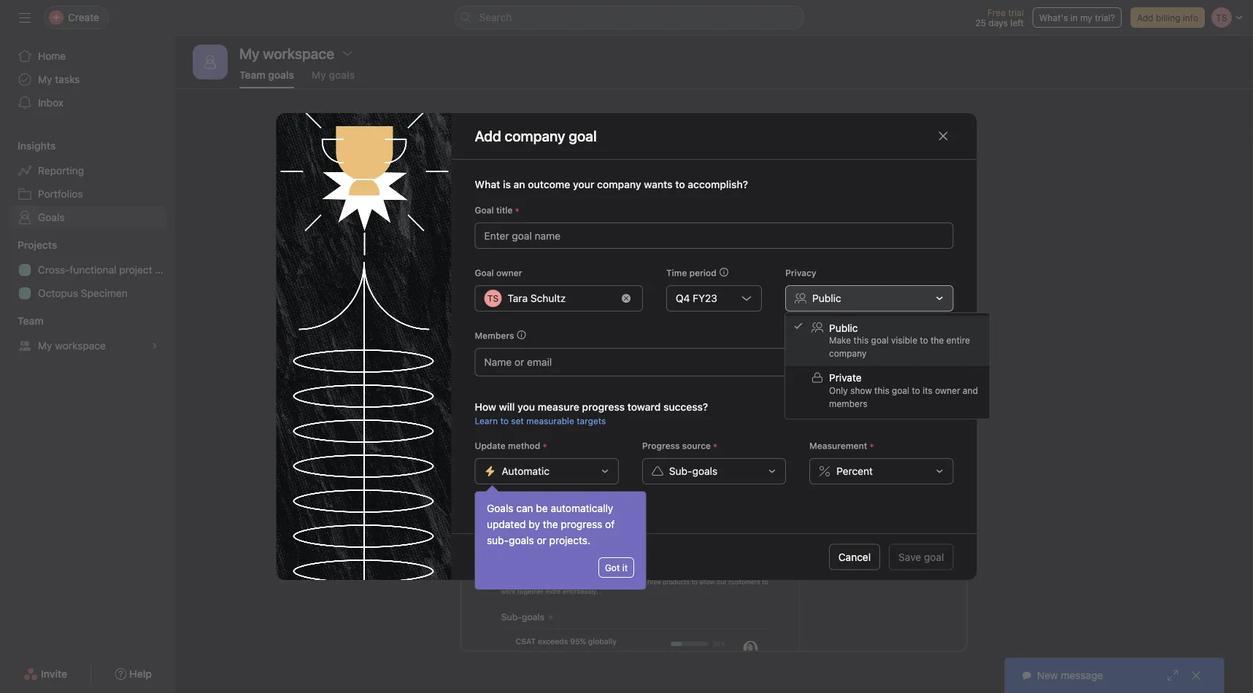Task type: locate. For each thing, give the bounding box(es) containing it.
1 required image from the left
[[711, 442, 720, 451]]

by
[[529, 519, 540, 531]]

private
[[830, 372, 862, 384]]

achieve
[[657, 161, 717, 181]]

insights
[[18, 140, 56, 152]]

left
[[1011, 18, 1024, 28]]

top-
[[556, 196, 579, 210]]

0 vertical spatial company
[[597, 179, 642, 191]]

goal down enter goal name text field
[[715, 260, 735, 272]]

sub-goals
[[669, 466, 718, 478]]

required image
[[513, 206, 522, 215], [541, 442, 549, 451]]

q4 fy23
[[676, 292, 718, 304]]

invite
[[41, 669, 67, 681]]

company inside dialog
[[597, 179, 642, 191]]

of
[[605, 519, 615, 531]]

expand new message image
[[1168, 670, 1179, 682]]

0 vertical spatial goals
[[38, 211, 65, 223]]

privacy
[[786, 268, 817, 278]]

goals inside the 'insights' "element"
[[38, 211, 65, 223]]

team for team goals
[[240, 69, 266, 81]]

team goals
[[240, 69, 294, 81]]

the right the by
[[543, 519, 558, 531]]

company down make
[[830, 349, 867, 359]]

and inside 'private only show this goal to its owner and members'
[[963, 386, 979, 396]]

goals link
[[9, 206, 166, 229]]

team down octopus
[[18, 315, 44, 327]]

1 horizontal spatial this
[[875, 386, 890, 396]]

the inside public make this goal visible to the entire company
[[931, 336, 944, 346]]

trial
[[1009, 7, 1024, 18]]

private only show this goal to its owner and members
[[830, 372, 979, 409]]

progress up targets
[[582, 401, 625, 413]]

show
[[851, 386, 872, 396]]

your right work
[[873, 196, 897, 210]]

add inside "button"
[[1138, 12, 1154, 23]]

public up make
[[830, 322, 858, 334]]

my
[[312, 69, 326, 81], [38, 73, 52, 85], [38, 340, 52, 352]]

2 vertical spatial and
[[963, 386, 979, 396]]

goals inside goals can be automatically updated by the progress of sub-goals or projects.
[[487, 503, 514, 515]]

add left billing
[[1138, 12, 1154, 23]]

0 vertical spatial public
[[813, 292, 842, 304]]

be
[[536, 503, 548, 515]]

schultz
[[531, 292, 566, 304]]

its
[[923, 386, 933, 396]]

this right show
[[875, 386, 890, 396]]

toward success?
[[628, 401, 708, 413]]

my workspace link
[[9, 334, 166, 358]]

tara schultz
[[508, 292, 566, 304]]

1 vertical spatial progress
[[561, 519, 603, 531]]

add for add company goal
[[475, 127, 502, 145]]

goals inside add top-level goals to help teams prioritize and connect work to your organization's objectives.
[[606, 196, 635, 210]]

0 horizontal spatial and
[[624, 161, 653, 181]]

0 vertical spatial owner
[[497, 268, 523, 278]]

add goal button
[[684, 253, 745, 279]]

the for progress
[[543, 519, 558, 531]]

cross-functional project plan link
[[9, 258, 175, 282]]

1 vertical spatial goal
[[475, 268, 494, 278]]

required image up "sub-goals" dropdown button
[[711, 442, 720, 451]]

1 horizontal spatial your
[[873, 196, 897, 210]]

teams element
[[0, 308, 175, 361]]

required image for method
[[541, 442, 549, 451]]

source
[[683, 441, 711, 451]]

progress
[[582, 401, 625, 413], [561, 519, 603, 531]]

connect
[[785, 196, 828, 210]]

1 vertical spatial team
[[18, 315, 44, 327]]

to right visible
[[920, 336, 929, 346]]

this
[[854, 336, 869, 346], [875, 386, 890, 396]]

1 horizontal spatial goals
[[487, 503, 514, 515]]

1 horizontal spatial required image
[[541, 442, 549, 451]]

outcome
[[528, 179, 571, 191]]

and up the objectives.
[[762, 196, 782, 210]]

1 horizontal spatial company
[[830, 349, 867, 359]]

1 goal from the top
[[475, 205, 494, 215]]

my inside global element
[[38, 73, 52, 85]]

teams
[[677, 196, 710, 210]]

and inside add top-level goals to help teams prioritize and connect work to your organization's objectives.
[[762, 196, 782, 210]]

octopus specimen
[[38, 287, 128, 299]]

to left set
[[501, 416, 509, 426]]

add company goal
[[475, 127, 597, 145]]

invite button
[[14, 662, 77, 688]]

1 vertical spatial required image
[[541, 442, 549, 451]]

0 vertical spatial required image
[[513, 206, 522, 215]]

add right 'time'
[[694, 260, 713, 272]]

0 horizontal spatial team
[[18, 315, 44, 327]]

1 vertical spatial goals
[[487, 503, 514, 515]]

goal right save
[[924, 551, 945, 563]]

2 goal from the top
[[475, 268, 494, 278]]

goals up updated
[[487, 503, 514, 515]]

insights element
[[0, 133, 175, 232]]

to
[[638, 196, 648, 210], [860, 196, 870, 210], [920, 336, 929, 346], [912, 386, 921, 396], [501, 416, 509, 426]]

public inside public make this goal visible to the entire company
[[830, 322, 858, 334]]

goal left title
[[475, 205, 494, 215]]

add for add billing info
[[1138, 12, 1154, 23]]

0 vertical spatial your
[[573, 179, 595, 191]]

public
[[813, 292, 842, 304], [830, 322, 858, 334]]

add inside add top-level goals to help teams prioritize and connect work to your organization's objectives.
[[532, 196, 553, 210]]

company
[[597, 179, 642, 191], [830, 349, 867, 359]]

and right its
[[963, 386, 979, 396]]

in
[[1071, 12, 1078, 23]]

method
[[508, 441, 541, 451]]

search
[[479, 11, 512, 23]]

team goals link
[[240, 69, 294, 88]]

add inside button
[[694, 260, 713, 272]]

1 vertical spatial owner
[[935, 386, 961, 396]]

add billing info
[[1138, 12, 1199, 23]]

0 horizontal spatial owner
[[497, 268, 523, 278]]

owner up tara
[[497, 268, 523, 278]]

goal inside 'private only show this goal to its owner and members'
[[892, 386, 910, 396]]

update
[[475, 441, 506, 451]]

goals inside dropdown button
[[693, 466, 718, 478]]

progress inside goals can be automatically updated by the progress of sub-goals or projects.
[[561, 519, 603, 531]]

public down privacy
[[813, 292, 842, 304]]

the
[[931, 336, 944, 346], [543, 519, 558, 531]]

team for team
[[18, 315, 44, 327]]

1 vertical spatial the
[[543, 519, 558, 531]]

what's in my trial?
[[1040, 12, 1116, 23]]

1 vertical spatial your
[[873, 196, 897, 210]]

to left its
[[912, 386, 921, 396]]

progress down 'automatically'
[[561, 519, 603, 531]]

my left the tasks
[[38, 73, 52, 85]]

goals for goals can be automatically updated by the progress of sub-goals or projects.
[[487, 503, 514, 515]]

measurement
[[810, 441, 868, 451]]

add inside dialog
[[475, 127, 502, 145]]

company inside public make this goal visible to the entire company
[[830, 349, 867, 359]]

0 horizontal spatial required image
[[711, 442, 720, 451]]

objectives.
[[724, 214, 782, 227]]

my goals link
[[312, 69, 355, 88]]

1 horizontal spatial team
[[240, 69, 266, 81]]

2 required image from the left
[[868, 442, 876, 451]]

percent
[[837, 466, 873, 478]]

1 horizontal spatial the
[[931, 336, 944, 346]]

the inside goals can be automatically updated by the progress of sub-goals or projects.
[[543, 519, 558, 531]]

0 vertical spatial the
[[931, 336, 944, 346]]

what
[[475, 179, 500, 191]]

search list box
[[455, 6, 805, 29]]

company up level
[[597, 179, 642, 191]]

0 horizontal spatial the
[[543, 519, 558, 531]]

goal
[[475, 205, 494, 215], [475, 268, 494, 278]]

0 horizontal spatial company
[[597, 179, 642, 191]]

and right set
[[624, 161, 653, 181]]

add up what
[[475, 127, 502, 145]]

trial?
[[1095, 12, 1116, 23]]

your up level
[[573, 179, 595, 191]]

global element
[[0, 36, 175, 123]]

hide sidebar image
[[19, 12, 31, 23]]

updated
[[487, 519, 526, 531]]

1 horizontal spatial owner
[[935, 386, 961, 396]]

1 vertical spatial and
[[762, 196, 782, 210]]

0 vertical spatial goal
[[475, 205, 494, 215]]

1 horizontal spatial required image
[[868, 442, 876, 451]]

1 vertical spatial company
[[830, 349, 867, 359]]

required image
[[711, 442, 720, 451], [868, 442, 876, 451]]

goal left its
[[892, 386, 910, 396]]

0 horizontal spatial goals
[[38, 211, 65, 223]]

team inside dropdown button
[[18, 315, 44, 327]]

0 vertical spatial this
[[854, 336, 869, 346]]

1 horizontal spatial and
[[762, 196, 782, 210]]

0 vertical spatial progress
[[582, 401, 625, 413]]

0 horizontal spatial this
[[854, 336, 869, 346]]

my down my workspace
[[312, 69, 326, 81]]

my inside teams element
[[38, 340, 52, 352]]

cancel
[[839, 551, 871, 563]]

fy23
[[693, 292, 718, 304]]

the left entire at top right
[[931, 336, 944, 346]]

owner
[[497, 268, 523, 278], [935, 386, 961, 396]]

octopus
[[38, 287, 78, 299]]

goals inside goals can be automatically updated by the progress of sub-goals or projects.
[[509, 535, 534, 547]]

add billing info button
[[1131, 7, 1206, 28]]

goal up the ts
[[475, 268, 494, 278]]

2 horizontal spatial and
[[963, 386, 979, 396]]

and
[[624, 161, 653, 181], [762, 196, 782, 210], [963, 386, 979, 396]]

required image for sub-goals
[[711, 442, 720, 451]]

this right make
[[854, 336, 869, 346]]

team down my workspace
[[240, 69, 266, 81]]

inbox
[[38, 97, 64, 109]]

home link
[[9, 45, 166, 68]]

goal for goal title
[[475, 205, 494, 215]]

my down 'team' dropdown button
[[38, 340, 52, 352]]

your inside add company goal dialog
[[573, 179, 595, 191]]

add down the outcome
[[532, 196, 553, 210]]

required image down the an
[[513, 206, 522, 215]]

required image down learn to set measurable targets link
[[541, 442, 549, 451]]

add
[[1138, 12, 1154, 23], [475, 127, 502, 145], [532, 196, 553, 210], [694, 260, 713, 272]]

Name or email text field
[[484, 353, 563, 371]]

what is an outcome your company wants to accomplish?
[[475, 179, 749, 191]]

company goal
[[505, 127, 597, 145]]

goals down the portfolios
[[38, 211, 65, 223]]

cancel button
[[829, 544, 881, 571]]

1 vertical spatial this
[[875, 386, 890, 396]]

team button
[[0, 314, 44, 329]]

to inside "how will you measure progress toward success? learn to set measurable targets"
[[501, 416, 509, 426]]

what's
[[1040, 12, 1069, 23]]

required image up the percent dropdown button
[[868, 442, 876, 451]]

1 vertical spatial public
[[830, 322, 858, 334]]

owner right its
[[935, 386, 961, 396]]

goal left visible
[[872, 336, 889, 346]]

0 horizontal spatial required image
[[513, 206, 522, 215]]

my workspace
[[38, 340, 106, 352]]

your
[[573, 179, 595, 191], [873, 196, 897, 210]]

0 vertical spatial team
[[240, 69, 266, 81]]

public inside dropdown button
[[813, 292, 842, 304]]

required image for title
[[513, 206, 522, 215]]

tasks
[[55, 73, 80, 85]]

ts
[[488, 294, 499, 304]]

public for public
[[813, 292, 842, 304]]

got
[[605, 563, 620, 573]]

0 horizontal spatial your
[[573, 179, 595, 191]]



Task type: describe. For each thing, give the bounding box(es) containing it.
progress inside "how will you measure progress toward success? learn to set measurable targets"
[[582, 401, 625, 413]]

public button
[[786, 286, 954, 312]]

goals can be automatically updated by the progress of sub-goals or projects.
[[487, 503, 615, 547]]

specimen
[[81, 287, 128, 299]]

cross-functional project plan
[[38, 264, 175, 276]]

time
[[667, 268, 687, 278]]

close this dialog image
[[938, 130, 950, 142]]

portfolios
[[38, 188, 83, 200]]

and for private
[[963, 386, 979, 396]]

sub-goals button
[[642, 459, 787, 485]]

my tasks link
[[9, 68, 166, 91]]

progress source
[[642, 441, 711, 451]]

my for my goals
[[312, 69, 326, 81]]

members
[[830, 399, 868, 409]]

to inside 'private only show this goal to its owner and members'
[[912, 386, 921, 396]]

and for add
[[762, 196, 782, 210]]

you
[[518, 401, 535, 413]]

learn to set measurable targets link
[[475, 416, 606, 426]]

save goal
[[899, 551, 945, 563]]

automatic button
[[475, 459, 619, 485]]

save goal button
[[890, 544, 954, 571]]

my tasks
[[38, 73, 80, 85]]

set and achieve strategic goals
[[594, 161, 835, 181]]

help
[[652, 196, 674, 210]]

goals for team goals
[[268, 69, 294, 81]]

to inside public make this goal visible to the entire company
[[920, 336, 929, 346]]

automatic
[[502, 466, 550, 478]]

goals can be automatically updated by the progress of sub-goals or projects. tooltip
[[475, 488, 646, 590]]

owner inside 'private only show this goal to its owner and members'
[[935, 386, 961, 396]]

required image for percent
[[868, 442, 876, 451]]

your inside add top-level goals to help teams prioritize and connect work to your organization's objectives.
[[873, 196, 897, 210]]

learn
[[475, 416, 498, 426]]

goals for sub-goals
[[693, 466, 718, 478]]

days
[[989, 18, 1008, 28]]

cross-
[[38, 264, 70, 276]]

this inside 'private only show this goal to its owner and members'
[[875, 386, 890, 396]]

period
[[690, 268, 717, 278]]

or
[[537, 535, 547, 547]]

close image
[[1191, 670, 1203, 682]]

goal for goal owner
[[475, 268, 494, 278]]

free
[[988, 7, 1006, 18]]

visible
[[892, 336, 918, 346]]

add for add top-level goals to help teams prioritize and connect work to your organization's objectives.
[[532, 196, 553, 210]]

automatically
[[551, 503, 614, 515]]

my
[[1081, 12, 1093, 23]]

sub-
[[487, 535, 509, 547]]

functional
[[70, 264, 116, 276]]

projects.
[[550, 535, 591, 547]]

members
[[475, 331, 514, 341]]

goal title
[[475, 205, 513, 215]]

prioritize
[[713, 196, 759, 210]]

title
[[497, 205, 513, 215]]

strategic goals
[[721, 161, 835, 181]]

targets
[[577, 416, 606, 426]]

my for my tasks
[[38, 73, 52, 85]]

q4
[[676, 292, 690, 304]]

how will you measure progress toward success? learn to set measurable targets
[[475, 401, 708, 426]]

what's in my trial? button
[[1033, 7, 1122, 28]]

add top-level goals to help teams prioritize and connect work to your organization's objectives.
[[532, 196, 897, 227]]

got it
[[605, 563, 628, 573]]

projects element
[[0, 232, 175, 308]]

make
[[830, 336, 852, 346]]

info
[[1184, 12, 1199, 23]]

sub-
[[669, 466, 693, 478]]

portfolios link
[[9, 183, 166, 206]]

work
[[831, 196, 857, 210]]

free trial 25 days left
[[976, 7, 1024, 28]]

measure
[[538, 401, 580, 413]]

projects button
[[0, 238, 57, 253]]

add goal
[[694, 260, 735, 272]]

my workspace
[[240, 45, 334, 62]]

level
[[579, 196, 603, 210]]

Enter goal name text field
[[475, 223, 954, 249]]

the for entire
[[931, 336, 944, 346]]

wants
[[644, 179, 673, 191]]

plan
[[155, 264, 175, 276]]

got it button
[[599, 558, 635, 578]]

goals for goals
[[38, 211, 65, 223]]

project
[[119, 264, 152, 276]]

workspace
[[55, 340, 106, 352]]

time period
[[667, 268, 717, 278]]

to accomplish?
[[676, 179, 749, 191]]

home
[[38, 50, 66, 62]]

public make this goal visible to the entire company
[[830, 322, 971, 359]]

my for my workspace
[[38, 340, 52, 352]]

public for public make this goal visible to the entire company
[[830, 322, 858, 334]]

goal inside dialog
[[924, 551, 945, 563]]

insights button
[[0, 139, 56, 153]]

projects
[[18, 239, 57, 251]]

this inside public make this goal visible to the entire company
[[854, 336, 869, 346]]

goal inside public make this goal visible to the entire company
[[872, 336, 889, 346]]

save
[[899, 551, 922, 563]]

add for add goal
[[694, 260, 713, 272]]

goals for my goals
[[329, 69, 355, 81]]

percent button
[[810, 459, 954, 485]]

is
[[503, 179, 511, 191]]

my goals
[[312, 69, 355, 81]]

0 vertical spatial and
[[624, 161, 653, 181]]

to right work
[[860, 196, 870, 210]]

measurable
[[527, 416, 575, 426]]

to left help
[[638, 196, 648, 210]]

owner inside add company goal dialog
[[497, 268, 523, 278]]

can
[[517, 503, 534, 515]]

add company goal dialog
[[276, 113, 977, 581]]

an
[[514, 179, 525, 191]]

remove image
[[622, 294, 631, 303]]



Task type: vqa. For each thing, say whether or not it's contained in the screenshot.


